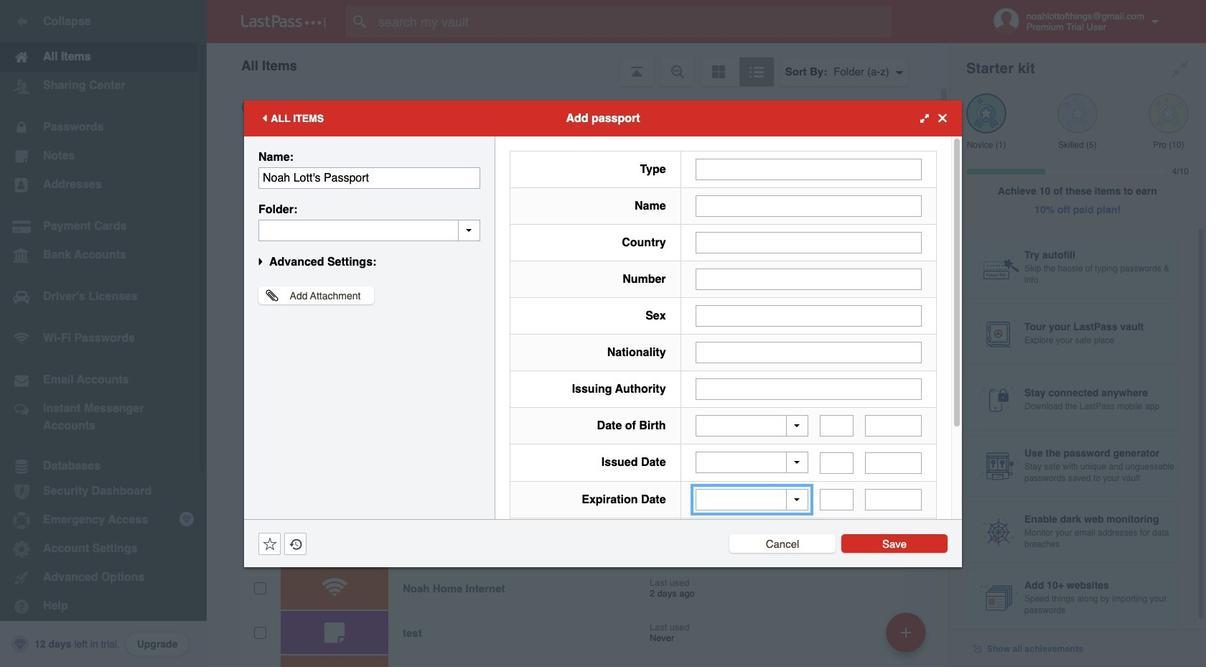Task type: locate. For each thing, give the bounding box(es) containing it.
dialog
[[244, 100, 962, 622]]

search my vault text field
[[346, 6, 920, 37]]

None text field
[[258, 167, 480, 188], [695, 195, 922, 216], [695, 305, 922, 326], [695, 341, 922, 363], [695, 378, 922, 400], [820, 415, 854, 437], [820, 452, 854, 474], [820, 489, 854, 510], [258, 167, 480, 188], [695, 195, 922, 216], [695, 305, 922, 326], [695, 341, 922, 363], [695, 378, 922, 400], [820, 415, 854, 437], [820, 452, 854, 474], [820, 489, 854, 510]]

None text field
[[695, 158, 922, 180], [258, 219, 480, 241], [695, 232, 922, 253], [695, 268, 922, 290], [865, 415, 922, 437], [865, 452, 922, 474], [865, 489, 922, 510], [695, 158, 922, 180], [258, 219, 480, 241], [695, 232, 922, 253], [695, 268, 922, 290], [865, 415, 922, 437], [865, 452, 922, 474], [865, 489, 922, 510]]



Task type: describe. For each thing, give the bounding box(es) containing it.
new item navigation
[[881, 608, 935, 667]]

Search search field
[[346, 6, 920, 37]]

main navigation navigation
[[0, 0, 207, 667]]

new item image
[[901, 627, 911, 637]]

vault options navigation
[[207, 43, 949, 86]]

lastpass image
[[241, 15, 326, 28]]



